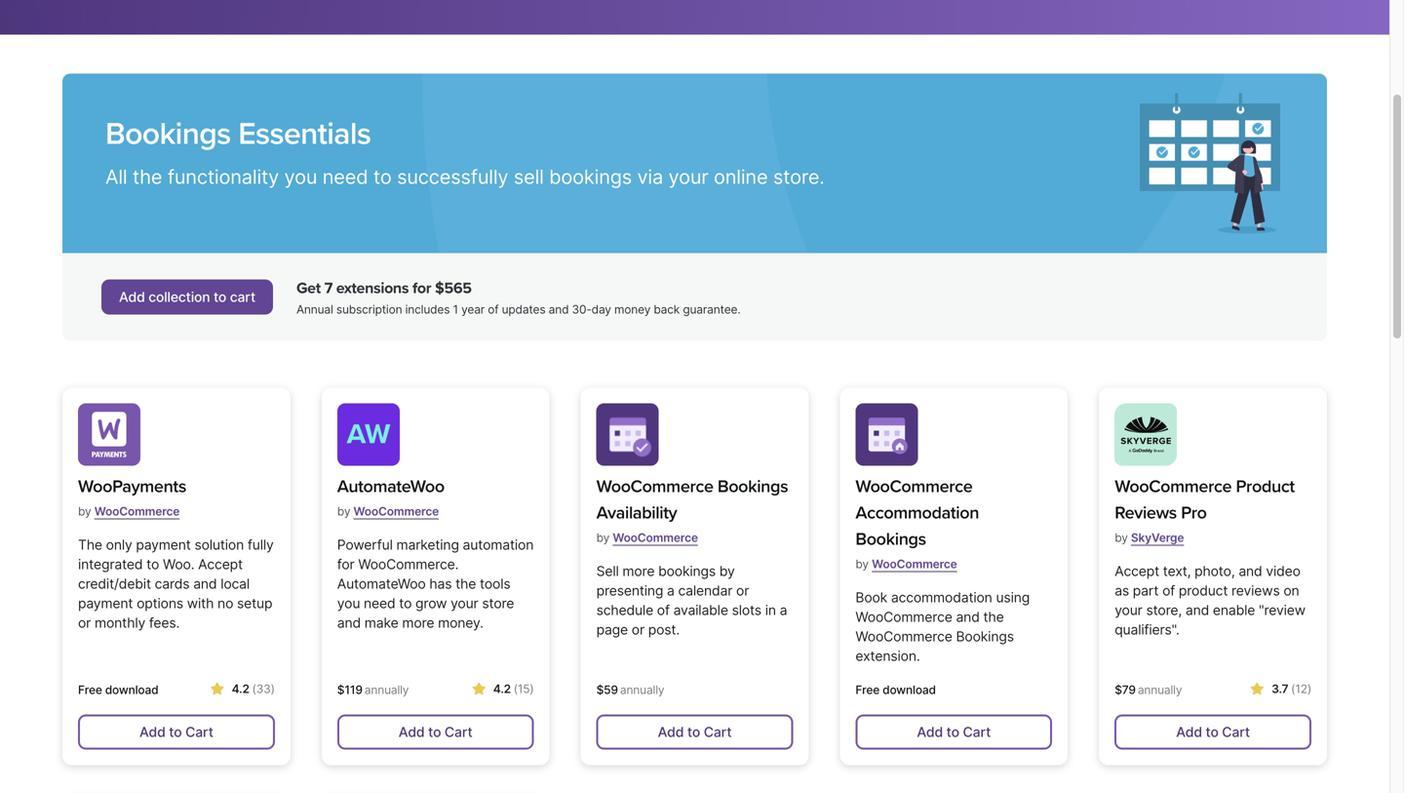 Task type: vqa. For each thing, say whether or not it's contained in the screenshot.
Search Extensions Search Box
no



Task type: locate. For each thing, give the bounding box(es) containing it.
add to cart for woopayments
[[140, 724, 213, 740]]

by up the book
[[856, 557, 869, 571]]

1 vertical spatial bookings
[[659, 563, 716, 579]]

0 horizontal spatial free
[[78, 683, 102, 697]]

by inside woocommerce bookings availability by woocommerce
[[597, 531, 610, 545]]

make
[[365, 615, 399, 631]]

0 vertical spatial of
[[488, 302, 499, 317]]

2 cart from the left
[[445, 724, 473, 740]]

page
[[597, 621, 628, 638]]

or down schedule
[[632, 621, 645, 638]]

includes
[[405, 302, 450, 317]]

your inside powerful marketing automation for woocommerce. automatewoo has the tools you need to grow your store and make more money.
[[451, 595, 479, 612]]

) left $59
[[530, 682, 534, 696]]

4.2 left 33
[[232, 682, 249, 696]]

year
[[462, 302, 485, 317]]

add inside "link"
[[119, 289, 145, 305]]

the inside book accommodation using woocommerce and the woocommerce bookings extension.
[[984, 609, 1004, 625]]

$565
[[435, 279, 472, 298]]

1 annually from the left
[[365, 683, 409, 697]]

12
[[1296, 682, 1308, 696]]

accept up part
[[1115, 563, 1160, 579]]

0 horizontal spatial )
[[271, 682, 275, 696]]

more inside powerful marketing automation for woocommerce. automatewoo has the tools you need to grow your store and make more money.
[[402, 615, 434, 631]]

0 vertical spatial the
[[133, 165, 162, 189]]

fully
[[248, 537, 274, 553]]

0 vertical spatial automatewoo
[[337, 476, 445, 497]]

free download down monthly
[[78, 683, 159, 697]]

1 horizontal spatial annually
[[620, 683, 665, 697]]

need down the essentials
[[323, 165, 368, 189]]

1 horizontal spatial more
[[623, 563, 655, 579]]

free download down extension.
[[856, 683, 936, 697]]

add to cart button for woocommerce bookings availability
[[597, 715, 794, 750]]

1 horizontal spatial free
[[856, 683, 880, 697]]

by up the the
[[78, 504, 91, 518]]

1 vertical spatial you
[[337, 595, 360, 612]]

( for woopayments
[[252, 682, 256, 696]]

add inside $59 annually add to cart
[[658, 724, 684, 740]]

3 cart from the left
[[704, 724, 732, 740]]

and
[[549, 302, 569, 317], [1239, 563, 1263, 579], [193, 576, 217, 592], [1186, 602, 1210, 618], [957, 609, 980, 625], [337, 615, 361, 631]]

need up make
[[364, 595, 396, 612]]

accept inside the only payment solution fully integrated to woo. accept credit/debit cards and local payment options with no setup or monthly fees.
[[198, 556, 243, 573]]

to inside powerful marketing automation for woocommerce. automatewoo has the tools you need to grow your store and make more money.
[[399, 595, 412, 612]]

0 vertical spatial need
[[323, 165, 368, 189]]

0 horizontal spatial accept
[[198, 556, 243, 573]]

2 horizontal spatial your
[[1115, 602, 1143, 618]]

0 horizontal spatial free download
[[78, 683, 159, 697]]

3.7
[[1272, 682, 1289, 696]]

back
[[654, 302, 680, 317]]

of right year
[[488, 302, 499, 317]]

1 horizontal spatial you
[[337, 595, 360, 612]]

add
[[119, 289, 145, 305], [140, 724, 166, 740], [399, 724, 425, 740], [658, 724, 684, 740], [917, 724, 944, 740], [1177, 724, 1203, 740]]

by inside sell more bookings by presenting a calendar or schedule of available slots in a page or post.
[[720, 563, 735, 579]]

collection
[[148, 289, 210, 305]]

your up money.
[[451, 595, 479, 612]]

online
[[714, 165, 768, 189]]

money.
[[438, 615, 484, 631]]

get
[[297, 279, 321, 298]]

4.2 for automatewoo
[[493, 682, 511, 696]]

automatewoo
[[337, 476, 445, 497], [337, 576, 426, 592]]

annually right $79
[[1138, 683, 1183, 697]]

1 vertical spatial need
[[364, 595, 396, 612]]

using
[[997, 589, 1030, 606]]

5 add to cart button from the left
[[1115, 715, 1312, 750]]

the right all
[[133, 165, 162, 189]]

more down grow on the bottom of the page
[[402, 615, 434, 631]]

add for woocommerce product reviews pro
[[1177, 724, 1203, 740]]

2 horizontal spatial of
[[1163, 582, 1176, 599]]

add for woocommerce accommodation bookings
[[917, 724, 944, 740]]

0 horizontal spatial 4.2
[[232, 682, 249, 696]]

add to cart for woocommerce accommodation bookings
[[917, 724, 991, 740]]

you inside powerful marketing automation for woocommerce. automatewoo has the tools you need to grow your store and make more money.
[[337, 595, 360, 612]]

None search field
[[62, 0, 550, 7]]

1 horizontal spatial free download
[[856, 683, 936, 697]]

1 horizontal spatial bookings
[[659, 563, 716, 579]]

1 horizontal spatial a
[[780, 602, 788, 618]]

bookings inside sell more bookings by presenting a calendar or schedule of available slots in a page or post.
[[659, 563, 716, 579]]

reviews
[[1232, 582, 1281, 599]]

0 vertical spatial more
[[623, 563, 655, 579]]

automation
[[463, 537, 534, 553]]

woocommerce link
[[94, 497, 180, 526], [354, 497, 439, 526], [613, 523, 698, 553], [872, 549, 958, 579]]

to
[[374, 165, 392, 189], [214, 289, 227, 305], [147, 556, 159, 573], [399, 595, 412, 612], [169, 724, 182, 740], [428, 724, 441, 740], [688, 724, 701, 740], [947, 724, 960, 740], [1206, 724, 1219, 740]]

add to cart button for woopayments
[[78, 715, 275, 750]]

to inside the only payment solution fully integrated to woo. accept credit/debit cards and local payment options with no setup or monthly fees.
[[147, 556, 159, 573]]

via
[[637, 165, 663, 189]]

33
[[256, 682, 271, 696]]

1 vertical spatial for
[[337, 556, 355, 573]]

and left 30-
[[549, 302, 569, 317]]

2 horizontal spatial annually
[[1138, 683, 1183, 697]]

get 7 extensions for $565 annual subscription includes 1 year of updates and 30-day money back guarantee.
[[297, 279, 741, 317]]

for down powerful
[[337, 556, 355, 573]]

or left monthly
[[78, 615, 91, 631]]

the
[[133, 165, 162, 189], [456, 576, 476, 592], [984, 609, 1004, 625]]

2 automatewoo from the top
[[337, 576, 426, 592]]

to inside add collection to cart "link"
[[214, 289, 227, 305]]

4.2
[[232, 682, 249, 696], [493, 682, 511, 696]]

1 horizontal spatial (
[[514, 682, 518, 696]]

part
[[1133, 582, 1159, 599]]

annually right $59
[[620, 683, 665, 697]]

a left calendar
[[667, 582, 675, 599]]

woocommerce bookings availability link
[[597, 474, 794, 526]]

1 vertical spatial a
[[780, 602, 788, 618]]

for for woocommerce.
[[337, 556, 355, 573]]

successfully
[[397, 165, 509, 189]]

of
[[488, 302, 499, 317], [1163, 582, 1176, 599], [657, 602, 670, 618]]

2 ) from the left
[[530, 682, 534, 696]]

1 horizontal spatial download
[[883, 683, 936, 697]]

4 add to cart from the left
[[1177, 724, 1251, 740]]

marketing
[[397, 537, 459, 553]]

1 download from the left
[[105, 683, 159, 697]]

by up powerful
[[337, 504, 351, 518]]

automatewoo down woocommerce.
[[337, 576, 426, 592]]

bookings inside woocommerce accommodation bookings by woocommerce
[[856, 529, 927, 550]]

free download
[[78, 683, 159, 697], [856, 683, 936, 697]]

) right 3.7
[[1308, 682, 1312, 696]]

1 ) from the left
[[271, 682, 275, 696]]

woocommerce link up powerful
[[354, 497, 439, 526]]

1 vertical spatial of
[[1163, 582, 1176, 599]]

4 add to cart button from the left
[[856, 715, 1053, 750]]

more up the presenting
[[623, 563, 655, 579]]

0 horizontal spatial of
[[488, 302, 499, 317]]

) for automatewoo
[[530, 682, 534, 696]]

annual
[[297, 302, 333, 317]]

or up slots at bottom
[[737, 582, 750, 599]]

accommodation
[[856, 502, 980, 523]]

has
[[430, 576, 452, 592]]

woocommerce inside woocommerce product reviews pro by skyverge
[[1115, 476, 1232, 497]]

( right 3.7
[[1292, 682, 1296, 696]]

3 add to cart button from the left
[[597, 715, 794, 750]]

3 add to cart from the left
[[917, 724, 991, 740]]

1 horizontal spatial the
[[456, 576, 476, 592]]

2 add to cart button from the left
[[337, 715, 534, 750]]

2 horizontal spatial (
[[1292, 682, 1296, 696]]

by down reviews
[[1115, 531, 1128, 545]]

of up store,
[[1163, 582, 1176, 599]]

woocommerce accommodation bookings by woocommerce
[[856, 476, 980, 571]]

and inside powerful marketing automation for woocommerce. automatewoo has the tools you need to grow your store and make more money.
[[337, 615, 361, 631]]

free down monthly
[[78, 683, 102, 697]]

payment down credit/debit
[[78, 595, 133, 612]]

your
[[669, 165, 709, 189], [451, 595, 479, 612], [1115, 602, 1143, 618]]

your down as
[[1115, 602, 1143, 618]]

1 horizontal spatial accept
[[1115, 563, 1160, 579]]

money
[[615, 302, 651, 317]]

accept
[[198, 556, 243, 573], [1115, 563, 1160, 579]]

0 horizontal spatial download
[[105, 683, 159, 697]]

by up calendar
[[720, 563, 735, 579]]

1 free from the left
[[78, 683, 102, 697]]

the only payment solution fully integrated to woo. accept credit/debit cards and local payment options with no setup or monthly fees.
[[78, 537, 274, 631]]

0 horizontal spatial or
[[78, 615, 91, 631]]

2 4.2 from the left
[[493, 682, 511, 696]]

of inside accept text, photo, and video as part of product reviews on your store, and enable "review qualifiers".
[[1163, 582, 1176, 599]]

credit/debit
[[78, 576, 151, 592]]

0 horizontal spatial the
[[133, 165, 162, 189]]

essentials
[[238, 115, 371, 153]]

4 cart from the left
[[963, 724, 991, 740]]

bookings up calendar
[[659, 563, 716, 579]]

download
[[105, 683, 159, 697], [883, 683, 936, 697]]

the right has
[[456, 576, 476, 592]]

for
[[413, 279, 431, 298], [337, 556, 355, 573]]

and inside book accommodation using woocommerce and the woocommerce bookings extension.
[[957, 609, 980, 625]]

woocommerce product reviews pro link
[[1115, 474, 1312, 526]]

0 horizontal spatial (
[[252, 682, 256, 696]]

of up post. in the bottom left of the page
[[657, 602, 670, 618]]

the down using
[[984, 609, 1004, 625]]

1 horizontal spatial )
[[530, 682, 534, 696]]

sell
[[514, 165, 544, 189]]

2 free download from the left
[[856, 683, 936, 697]]

1 horizontal spatial 4.2
[[493, 682, 511, 696]]

payment
[[136, 537, 191, 553], [78, 595, 133, 612]]

4.2 left 15
[[493, 682, 511, 696]]

add to cart button for woocommerce accommodation bookings
[[856, 715, 1053, 750]]

by inside woopayments by woocommerce
[[78, 504, 91, 518]]

1 cart from the left
[[185, 724, 213, 740]]

the
[[78, 537, 102, 553]]

woocommerce link for woopayments
[[94, 497, 180, 526]]

1 free download from the left
[[78, 683, 159, 697]]

0 vertical spatial bookings
[[549, 165, 632, 189]]

2 ( from the left
[[514, 682, 518, 696]]

1 vertical spatial more
[[402, 615, 434, 631]]

woopayments link
[[78, 474, 186, 500]]

3.7 ( 12 )
[[1272, 682, 1312, 696]]

by inside woocommerce accommodation bookings by woocommerce
[[856, 557, 869, 571]]

) left $119
[[271, 682, 275, 696]]

( down setup on the bottom of the page
[[252, 682, 256, 696]]

accept down solution
[[198, 556, 243, 573]]

0 vertical spatial a
[[667, 582, 675, 599]]

bookings left via
[[549, 165, 632, 189]]

no
[[218, 595, 233, 612]]

woocommerce link up only
[[94, 497, 180, 526]]

5 cart from the left
[[1223, 724, 1251, 740]]

sell more bookings by presenting a calendar or schedule of available slots in a page or post.
[[597, 563, 788, 638]]

0 horizontal spatial a
[[667, 582, 675, 599]]

accept text, photo, and video as part of product reviews on your store, and enable "review qualifiers".
[[1115, 563, 1306, 638]]

3 ( from the left
[[1292, 682, 1296, 696]]

for inside 'get 7 extensions for $565 annual subscription includes 1 year of updates and 30-day money back guarantee.'
[[413, 279, 431, 298]]

add to cart
[[140, 724, 213, 740], [399, 724, 473, 740], [917, 724, 991, 740], [1177, 724, 1251, 740]]

cart
[[185, 724, 213, 740], [445, 724, 473, 740], [704, 724, 732, 740], [963, 724, 991, 740], [1223, 724, 1251, 740]]

need
[[323, 165, 368, 189], [364, 595, 396, 612]]

1 ( from the left
[[252, 682, 256, 696]]

download down monthly
[[105, 683, 159, 697]]

0 horizontal spatial your
[[451, 595, 479, 612]]

you
[[284, 165, 317, 189], [337, 595, 360, 612]]

need inside powerful marketing automation for woocommerce. automatewoo has the tools you need to grow your store and make more money.
[[364, 595, 396, 612]]

( down store
[[514, 682, 518, 696]]

3 ) from the left
[[1308, 682, 1312, 696]]

1 vertical spatial the
[[456, 576, 476, 592]]

0 horizontal spatial more
[[402, 615, 434, 631]]

3 annually from the left
[[1138, 683, 1183, 697]]

1 horizontal spatial of
[[657, 602, 670, 618]]

0 horizontal spatial you
[[284, 165, 317, 189]]

annually right $119
[[365, 683, 409, 697]]

by up sell
[[597, 531, 610, 545]]

2 horizontal spatial the
[[984, 609, 1004, 625]]

0 vertical spatial for
[[413, 279, 431, 298]]

sell
[[597, 563, 619, 579]]

download down extension.
[[883, 683, 936, 697]]

1 horizontal spatial payment
[[136, 537, 191, 553]]

and up with
[[193, 576, 217, 592]]

bookings inside woocommerce bookings availability by woocommerce
[[718, 476, 789, 497]]

2 vertical spatial of
[[657, 602, 670, 618]]

0 horizontal spatial for
[[337, 556, 355, 573]]

automatewoo inside powerful marketing automation for woocommerce. automatewoo has the tools you need to grow your store and make more money.
[[337, 576, 426, 592]]

grow
[[416, 595, 447, 612]]

$119 annually
[[337, 683, 409, 697]]

by inside automatewoo by woocommerce
[[337, 504, 351, 518]]

2 add to cart from the left
[[399, 724, 473, 740]]

payment up woo.
[[136, 537, 191, 553]]

0 horizontal spatial annually
[[365, 683, 409, 697]]

a right in
[[780, 602, 788, 618]]

1 4.2 from the left
[[232, 682, 249, 696]]

accept inside accept text, photo, and video as part of product reviews on your store, and enable "review qualifiers".
[[1115, 563, 1160, 579]]

add to cart for woocommerce product reviews pro
[[1177, 724, 1251, 740]]

powerful
[[337, 537, 393, 553]]

2 annually from the left
[[620, 683, 665, 697]]

1 add to cart button from the left
[[78, 715, 275, 750]]

you down powerful
[[337, 595, 360, 612]]

2 vertical spatial the
[[984, 609, 1004, 625]]

woocommerce link up accommodation
[[872, 549, 958, 579]]

cart for woocommerce product reviews pro
[[1223, 724, 1251, 740]]

and up reviews
[[1239, 563, 1263, 579]]

of inside 'get 7 extensions for $565 annual subscription includes 1 year of updates and 30-day money back guarantee.'
[[488, 302, 499, 317]]

your right via
[[669, 165, 709, 189]]

woocommerce link up sell
[[613, 523, 698, 553]]

and down product
[[1186, 602, 1210, 618]]

( for automatewoo
[[514, 682, 518, 696]]

you down the essentials
[[284, 165, 317, 189]]

or
[[737, 582, 750, 599], [78, 615, 91, 631], [632, 621, 645, 638]]

1 vertical spatial automatewoo
[[337, 576, 426, 592]]

automatewoo up powerful
[[337, 476, 445, 497]]

for up includes
[[413, 279, 431, 298]]

by
[[78, 504, 91, 518], [337, 504, 351, 518], [597, 531, 610, 545], [1115, 531, 1128, 545], [856, 557, 869, 571], [720, 563, 735, 579]]

free down extension.
[[856, 683, 880, 697]]

1 vertical spatial payment
[[78, 595, 133, 612]]

1 horizontal spatial for
[[413, 279, 431, 298]]

( for woocommerce product reviews pro
[[1292, 682, 1296, 696]]

2 horizontal spatial )
[[1308, 682, 1312, 696]]

and left make
[[337, 615, 361, 631]]

cart for woopayments
[[185, 724, 213, 740]]

for inside powerful marketing automation for woocommerce. automatewoo has the tools you need to grow your store and make more money.
[[337, 556, 355, 573]]

1 add to cart from the left
[[140, 724, 213, 740]]

1 automatewoo from the top
[[337, 476, 445, 497]]

accommodation
[[892, 589, 993, 606]]

add to cart button
[[78, 715, 275, 750], [337, 715, 534, 750], [597, 715, 794, 750], [856, 715, 1053, 750], [1115, 715, 1312, 750]]

and down accommodation
[[957, 609, 980, 625]]

more inside sell more bookings by presenting a calendar or schedule of available slots in a page or post.
[[623, 563, 655, 579]]



Task type: describe. For each thing, give the bounding box(es) containing it.
schedule
[[597, 602, 654, 618]]

tools
[[480, 576, 511, 592]]

to inside $59 annually add to cart
[[688, 724, 701, 740]]

4.2 ( 33 )
[[232, 682, 275, 696]]

woocommerce link for woocommerce accommodation bookings
[[872, 549, 958, 579]]

only
[[106, 537, 132, 553]]

cart
[[230, 289, 256, 305]]

text,
[[1164, 563, 1192, 579]]

your inside accept text, photo, and video as part of product reviews on your store, and enable "review qualifiers".
[[1115, 602, 1143, 618]]

reviews
[[1115, 502, 1177, 523]]

local
[[221, 576, 250, 592]]

for for $565
[[413, 279, 431, 298]]

0 horizontal spatial bookings
[[549, 165, 632, 189]]

automatewoo link
[[337, 474, 445, 500]]

1 horizontal spatial or
[[632, 621, 645, 638]]

extensions
[[336, 279, 409, 298]]

) for woocommerce product reviews pro
[[1308, 682, 1312, 696]]

video
[[1267, 563, 1301, 579]]

add for automatewoo
[[399, 724, 425, 740]]

options
[[137, 595, 183, 612]]

woo.
[[163, 556, 195, 573]]

annually for reviews
[[1138, 683, 1183, 697]]

7
[[324, 279, 333, 298]]

woocommerce link for automatewoo
[[354, 497, 439, 526]]

of inside sell more bookings by presenting a calendar or schedule of available slots in a page or post.
[[657, 602, 670, 618]]

2 download from the left
[[883, 683, 936, 697]]

$119
[[337, 683, 363, 697]]

woocommerce.
[[358, 556, 459, 573]]

post.
[[648, 621, 680, 638]]

cards
[[155, 576, 190, 592]]

the inside powerful marketing automation for woocommerce. automatewoo has the tools you need to grow your store and make more money.
[[456, 576, 476, 592]]

store,
[[1147, 602, 1183, 618]]

enable
[[1214, 602, 1256, 618]]

cart for automatewoo
[[445, 724, 473, 740]]

available
[[674, 602, 729, 618]]

store.
[[774, 165, 825, 189]]

skyverge link
[[1132, 523, 1185, 553]]

woocommerce bookings availability by woocommerce
[[597, 476, 789, 545]]

and inside 'get 7 extensions for $565 annual subscription includes 1 year of updates and 30-day money back guarantee.'
[[549, 302, 569, 317]]

woopayments
[[78, 476, 186, 497]]

functionality
[[168, 165, 279, 189]]

qualifiers".
[[1115, 621, 1180, 638]]

book accommodation using woocommerce and the woocommerce bookings extension.
[[856, 589, 1030, 664]]

2 horizontal spatial or
[[737, 582, 750, 599]]

on
[[1284, 582, 1300, 599]]

1
[[453, 302, 458, 317]]

2 free from the left
[[856, 683, 880, 697]]

and inside the only payment solution fully integrated to woo. accept credit/debit cards and local payment options with no setup or monthly fees.
[[193, 576, 217, 592]]

add to cart button for automatewoo
[[337, 715, 534, 750]]

woopayments by woocommerce
[[78, 476, 186, 518]]

4.2 for woopayments
[[232, 682, 249, 696]]

presenting
[[597, 582, 664, 599]]

woocommerce link for woocommerce bookings availability
[[613, 523, 698, 553]]

$59
[[597, 683, 618, 697]]

annually inside $59 annually add to cart
[[620, 683, 665, 697]]

subscription
[[336, 302, 402, 317]]

woocommerce inside woopayments by woocommerce
[[94, 504, 180, 518]]

annually for woocommerce
[[365, 683, 409, 697]]

monthly
[[95, 615, 145, 631]]

slots
[[732, 602, 762, 618]]

or inside the only payment solution fully integrated to woo. accept credit/debit cards and local payment options with no setup or monthly fees.
[[78, 615, 91, 631]]

calendar
[[679, 582, 733, 599]]

book
[[856, 589, 888, 606]]

0 vertical spatial you
[[284, 165, 317, 189]]

by inside woocommerce product reviews pro by skyverge
[[1115, 531, 1128, 545]]

with
[[187, 595, 214, 612]]

product
[[1179, 582, 1228, 599]]

$79
[[1115, 683, 1136, 697]]

updates
[[502, 302, 546, 317]]

fees.
[[149, 615, 180, 631]]

add to cart for automatewoo
[[399, 724, 473, 740]]

4.2 ( 15 )
[[493, 682, 534, 696]]

store
[[482, 595, 514, 612]]

day
[[592, 302, 612, 317]]

extension.
[[856, 648, 921, 664]]

$59 annually add to cart
[[597, 683, 732, 740]]

"review
[[1259, 602, 1306, 618]]

) for woopayments
[[271, 682, 275, 696]]

woocommerce product reviews pro by skyverge
[[1115, 476, 1295, 545]]

30-
[[572, 302, 592, 317]]

0 horizontal spatial payment
[[78, 595, 133, 612]]

solution
[[195, 537, 244, 553]]

woocommerce accommodation bookings link
[[856, 474, 1053, 553]]

guarantee.
[[683, 302, 741, 317]]

bookings inside book accommodation using woocommerce and the woocommerce bookings extension.
[[957, 628, 1014, 645]]

availability
[[597, 502, 677, 523]]

powerful marketing automation for woocommerce. automatewoo has the tools you need to grow your store and make more money.
[[337, 537, 534, 631]]

as
[[1115, 582, 1130, 599]]

automatewoo by woocommerce
[[337, 476, 445, 518]]

add to cart button for woocommerce product reviews pro
[[1115, 715, 1312, 750]]

all the functionality you need to successfully sell bookings via your online store.
[[105, 165, 825, 189]]

cart inside $59 annually add to cart
[[704, 724, 732, 740]]

add collection to cart link
[[101, 279, 273, 315]]

woocommerce inside automatewoo by woocommerce
[[354, 504, 439, 518]]

cart for woocommerce accommodation bookings
[[963, 724, 991, 740]]

bookings essentials
[[105, 115, 371, 153]]

0 vertical spatial payment
[[136, 537, 191, 553]]

setup
[[237, 595, 273, 612]]

skyverge
[[1132, 531, 1185, 545]]

add for woopayments
[[140, 724, 166, 740]]

in
[[766, 602, 776, 618]]

integrated
[[78, 556, 143, 573]]

1 horizontal spatial your
[[669, 165, 709, 189]]



